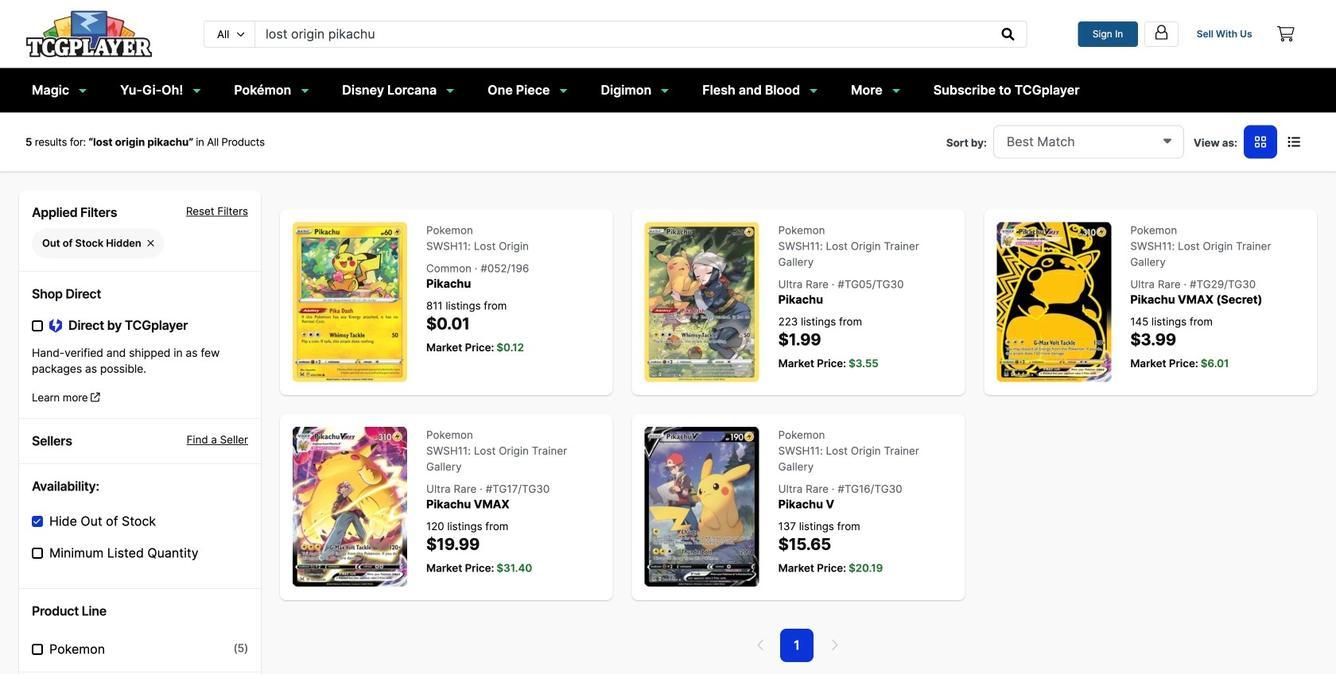 Task type: locate. For each thing, give the bounding box(es) containing it.
1 horizontal spatial pikachu image
[[645, 222, 760, 382]]

pikachu vmax image
[[293, 427, 407, 587]]

None text field
[[255, 21, 991, 47]]

user icon image
[[1154, 24, 1170, 40]]

a grid of results image
[[1256, 136, 1267, 148]]

xmark image
[[148, 238, 154, 248]]

pikachu vmax (secret) image
[[997, 222, 1112, 382]]

0 horizontal spatial pikachu image
[[293, 222, 407, 382]]

tcgplayer.com image
[[25, 10, 153, 58]]

None checkbox
[[32, 516, 43, 527], [32, 548, 43, 559], [32, 644, 43, 656], [32, 516, 43, 527], [32, 548, 43, 559], [32, 644, 43, 656]]

None field
[[994, 125, 1185, 159]]

view your shopping cart image
[[1278, 26, 1295, 42]]

pikachu image
[[293, 222, 407, 382], [645, 222, 760, 382]]

pikachu v image
[[645, 427, 760, 587]]

None checkbox
[[32, 321, 43, 332]]

check image
[[33, 518, 40, 526]]



Task type: describe. For each thing, give the bounding box(es) containing it.
chevron right image
[[831, 639, 839, 652]]

2 pikachu image from the left
[[645, 222, 760, 382]]

caret down image
[[1164, 134, 1172, 147]]

chevron left image
[[758, 639, 766, 652]]

direct by tcgplayer image
[[49, 318, 62, 334]]

arrow up right from square image
[[91, 392, 100, 403]]

a list of results image
[[1288, 136, 1301, 148]]

1 pikachu image from the left
[[293, 222, 407, 382]]

submit your search image
[[1002, 28, 1015, 40]]



Task type: vqa. For each thing, say whether or not it's contained in the screenshot.
circle exclamation icon
no



